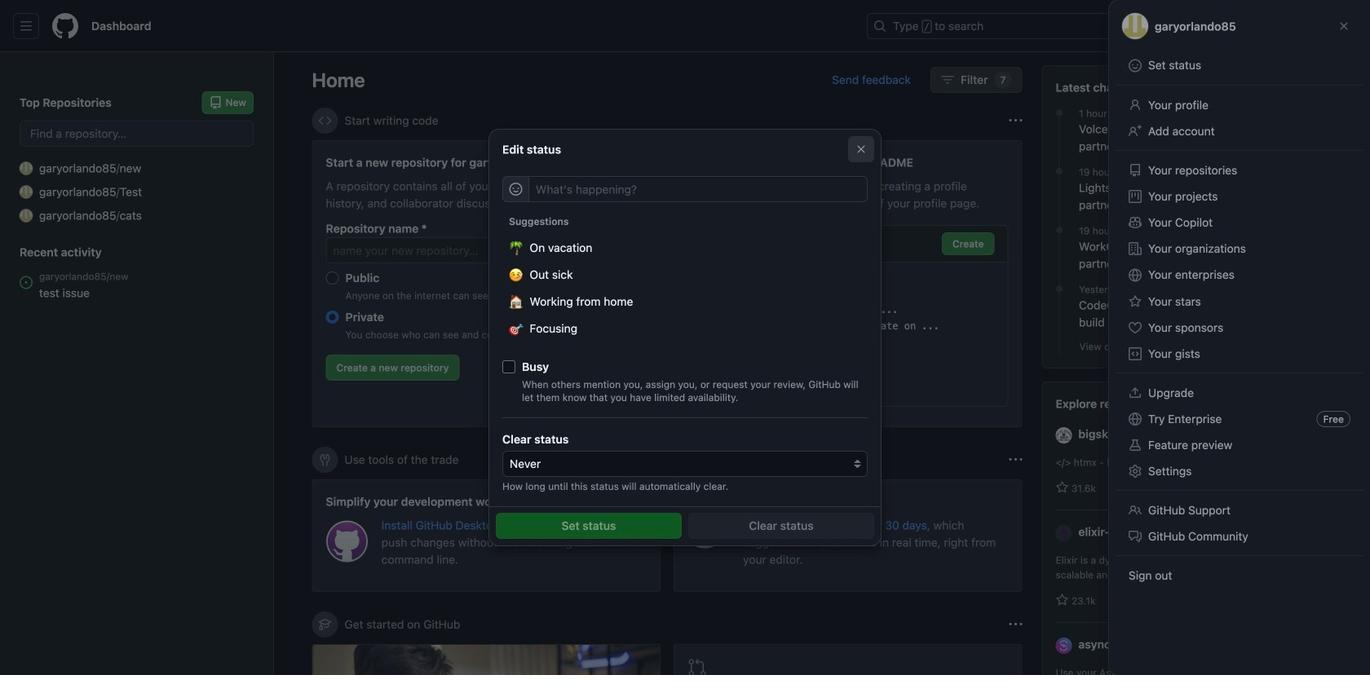 Task type: describe. For each thing, give the bounding box(es) containing it.
2 dot fill image from the top
[[1053, 224, 1066, 237]]

star image
[[1056, 594, 1069, 607]]

1 dot fill image from the top
[[1053, 106, 1066, 119]]

homepage image
[[52, 13, 78, 39]]

explore element
[[1042, 65, 1333, 675]]

command palette image
[[1133, 20, 1146, 33]]

explore repositories navigation
[[1042, 382, 1333, 675]]

star image
[[1056, 481, 1069, 494]]

account element
[[0, 52, 274, 675]]



Task type: locate. For each thing, give the bounding box(es) containing it.
1 vertical spatial dot fill image
[[1053, 224, 1066, 237]]

2 dot fill image from the top
[[1053, 282, 1066, 295]]

0 vertical spatial dot fill image
[[1053, 106, 1066, 119]]

plus image
[[1184, 20, 1197, 33]]

triangle down image
[[1203, 20, 1216, 33]]

dot fill image
[[1053, 106, 1066, 119], [1053, 224, 1066, 237]]

1 vertical spatial dot fill image
[[1053, 282, 1066, 295]]

1 dot fill image from the top
[[1053, 165, 1066, 178]]

dot fill image
[[1053, 165, 1066, 178], [1053, 282, 1066, 295]]

0 vertical spatial dot fill image
[[1053, 165, 1066, 178]]



Task type: vqa. For each thing, say whether or not it's contained in the screenshot.
star image
yes



